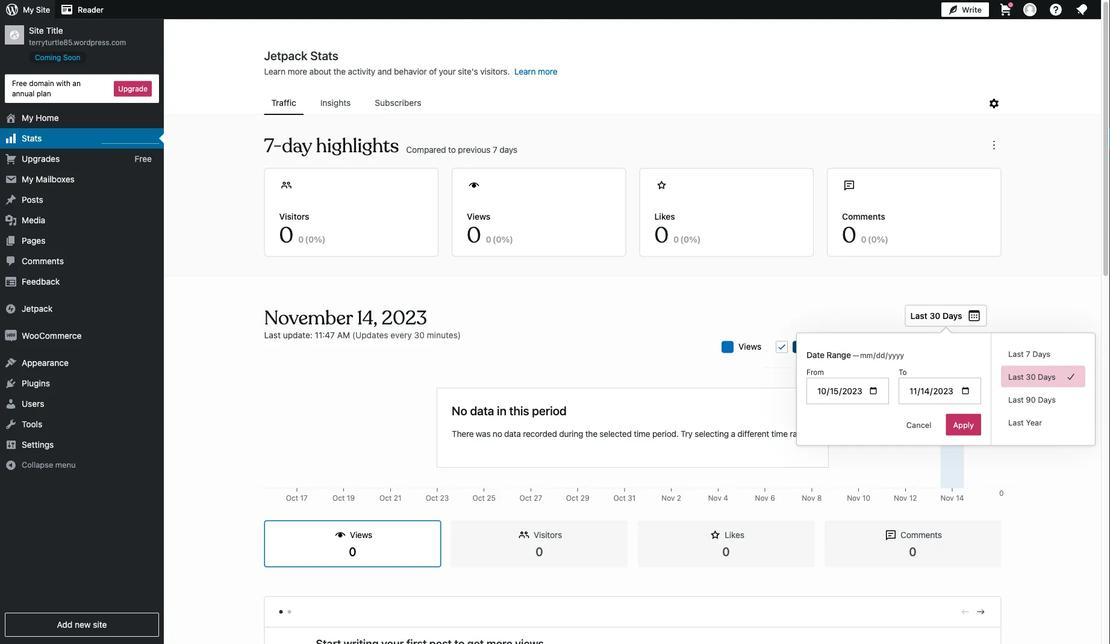 Task type: locate. For each thing, give the bounding box(es) containing it.
2 vertical spatial 30
[[1026, 372, 1036, 381]]

6 oct from the left
[[520, 494, 532, 503]]

range.
[[790, 429, 814, 439]]

views for views 0
[[350, 530, 372, 540]]

7 left days
[[493, 145, 497, 154]]

no data in this period
[[452, 404, 567, 418]]

1 horizontal spatial last 30 days button
[[1001, 366, 1085, 388]]

0 vertical spatial 7
[[493, 145, 497, 154]]

%) inside visitors 0 0 ( 0 %)
[[314, 234, 326, 244]]

1 vertical spatial free
[[135, 154, 152, 164]]

2 oct from the left
[[332, 494, 345, 503]]

7 inside jetpack stats main content
[[493, 145, 497, 154]]

1 horizontal spatial last 30 days
[[1008, 372, 1056, 381]]

%) for comments 0 0 ( 0 %)
[[877, 234, 888, 244]]

views for views
[[739, 342, 761, 351]]

None date field
[[859, 349, 923, 361]]

highlights
[[316, 134, 399, 158]]

visitors 0
[[534, 530, 562, 559]]

img image
[[5, 303, 17, 315], [5, 330, 17, 342]]

0 vertical spatial views
[[467, 211, 490, 221]]

( inside 'likes 0 0 ( 0 %)'
[[680, 234, 684, 244]]

previous image
[[960, 607, 971, 618]]

0 vertical spatial the
[[333, 67, 346, 76]]

0 horizontal spatial visitors
[[279, 211, 309, 221]]

my for my mailboxes
[[22, 174, 33, 184]]

4 ( from the left
[[868, 234, 871, 244]]

likes inside 'likes 0 0 ( 0 %)'
[[654, 211, 675, 221]]

0 horizontal spatial free
[[12, 79, 27, 88]]

views for views 0 0 ( 0 %)
[[467, 211, 490, 221]]

3 nov from the left
[[755, 494, 768, 503]]

oct for oct 19
[[332, 494, 345, 503]]

nov left 4
[[708, 494, 722, 503]]

jetpack stats learn more about the activity and behavior of your site's visitors. learn more
[[264, 48, 557, 76]]

1 oct from the left
[[286, 494, 298, 503]]

an
[[72, 79, 81, 88]]

views inside views 0 0 ( 0 %)
[[467, 211, 490, 221]]

1 horizontal spatial 7
[[1026, 349, 1030, 358]]

home
[[36, 113, 59, 123]]

oct left 17
[[286, 494, 298, 503]]

1 vertical spatial site
[[29, 26, 44, 36]]

views inside views 0
[[350, 530, 372, 540]]

( inside comments 0 0 ( 0 %)
[[868, 234, 871, 244]]

1 vertical spatial likes
[[725, 530, 744, 540]]

oct left 31
[[613, 494, 626, 503]]

%) inside 'likes 0 0 ( 0 %)'
[[689, 234, 701, 244]]

site title terryturtle85.wordpress.com
[[29, 26, 126, 46]]

1 vertical spatial 7
[[1026, 349, 1030, 358]]

0 vertical spatial 100,000
[[976, 369, 1004, 377]]

( inside visitors 0 0 ( 0 %)
[[305, 234, 308, 244]]

0 horizontal spatial likes
[[654, 211, 675, 221]]

your
[[439, 67, 456, 76]]

0 vertical spatial my
[[23, 5, 34, 14]]

1 100,000 from the top
[[976, 369, 1004, 377]]

free up annual plan
[[12, 79, 27, 88]]

time left range.
[[771, 429, 788, 439]]

nov right 31
[[661, 494, 675, 503]]

menu
[[264, 92, 987, 115]]

free down "highest hourly views 0" image
[[135, 154, 152, 164]]

free domain with an annual plan
[[12, 79, 81, 98]]

img image left 'woocommerce'
[[5, 330, 17, 342]]

oct left 23
[[426, 494, 438, 503]]

0 vertical spatial free
[[12, 79, 27, 88]]

likes 0 0 ( 0 %)
[[654, 211, 701, 250]]

img image inside jetpack link
[[5, 303, 17, 315]]

2 vertical spatial views
[[350, 530, 372, 540]]

oct 27
[[520, 494, 542, 503]]

title
[[46, 26, 63, 36]]

my up posts
[[22, 174, 33, 184]]

1 horizontal spatial views
[[467, 211, 490, 221]]

12
[[909, 494, 917, 503]]

last 30 days button
[[905, 305, 987, 327], [1001, 366, 1085, 388]]

30
[[930, 311, 940, 321], [414, 330, 425, 340], [1026, 372, 1036, 381]]

oct 29
[[566, 494, 589, 503]]

oct for oct 23
[[426, 494, 438, 503]]

help image
[[1049, 2, 1063, 17]]

nov left 6
[[755, 494, 768, 503]]

date
[[807, 350, 825, 360]]

my home
[[22, 113, 59, 123]]

1 vertical spatial visitors
[[810, 342, 839, 351]]

1 vertical spatial the
[[585, 429, 597, 439]]

compared
[[406, 145, 446, 154]]

100,000 up to date field
[[976, 369, 1004, 377]]

8 oct from the left
[[613, 494, 626, 503]]

7 oct from the left
[[566, 494, 578, 503]]

0 vertical spatial comments
[[842, 211, 885, 221]]

collapse menu link
[[0, 455, 164, 475]]

2 nov from the left
[[708, 494, 722, 503]]

subscribers
[[375, 98, 421, 108]]

2 horizontal spatial visitors
[[810, 342, 839, 351]]

likes inside likes 0
[[725, 530, 744, 540]]

site up title
[[36, 5, 50, 14]]

last inside button
[[1008, 349, 1024, 358]]

2 img image from the top
[[5, 330, 17, 342]]

menu containing traffic
[[264, 92, 987, 115]]

different
[[737, 429, 769, 439]]

subscribers link
[[368, 92, 429, 114]]

0 inside likes 0
[[722, 544, 730, 559]]

0 vertical spatial likes
[[654, 211, 675, 221]]

0 vertical spatial visitors
[[279, 211, 309, 221]]

recorded
[[523, 429, 557, 439]]

7 up "90"
[[1026, 349, 1030, 358]]

to
[[899, 368, 907, 377]]

( inside views 0 0 ( 0 %)
[[493, 234, 496, 244]]

oct for oct 27
[[520, 494, 532, 503]]

my mailboxes link
[[0, 169, 164, 190]]

my left home
[[22, 113, 33, 123]]

likes
[[654, 211, 675, 221], [725, 530, 744, 540]]

period
[[532, 404, 567, 418]]

2 %) from the left
[[501, 234, 513, 244]]

comments inside comments link
[[22, 256, 64, 266]]

2 vertical spatial visitors
[[534, 530, 562, 540]]

2 left the nov 4
[[677, 494, 681, 503]]

img image for jetpack
[[5, 303, 17, 315]]

3 ( from the left
[[680, 234, 684, 244]]

From date field
[[807, 378, 889, 404]]

jetpack
[[22, 304, 53, 314]]

oct left 21
[[379, 494, 392, 503]]

7 nov from the left
[[941, 494, 954, 503]]

( for comments 0 0 ( 0 %)
[[868, 234, 871, 244]]

tools link
[[0, 414, 164, 435]]

0 vertical spatial last 30 days
[[910, 311, 962, 321]]

feedback
[[22, 277, 60, 287]]

stats
[[22, 133, 42, 143]]

the right during
[[585, 429, 597, 439]]

visitors.
[[480, 67, 510, 76]]

comments for comments
[[22, 256, 64, 266]]

1 vertical spatial my
[[22, 113, 33, 123]]

( for visitors 0 0 ( 0 %)
[[305, 234, 308, 244]]

site left title
[[29, 26, 44, 36]]

my left reader link
[[23, 5, 34, 14]]

img image left 'jetpack'
[[5, 303, 17, 315]]

1 horizontal spatial visitors
[[534, 530, 562, 540]]

2 horizontal spatial 30
[[1026, 372, 1036, 381]]

nov for nov 2
[[661, 494, 675, 503]]

manage your notifications image
[[1075, 2, 1089, 17]]

views
[[467, 211, 490, 221], [739, 342, 761, 351], [350, 530, 372, 540]]

6 nov from the left
[[894, 494, 907, 503]]

nov 2
[[661, 494, 681, 503]]

0 horizontal spatial last 30 days button
[[905, 305, 987, 327]]

oct
[[286, 494, 298, 503], [332, 494, 345, 503], [379, 494, 392, 503], [426, 494, 438, 503], [473, 494, 485, 503], [520, 494, 532, 503], [566, 494, 578, 503], [613, 494, 626, 503]]

apply button
[[946, 414, 981, 436]]

0 vertical spatial data
[[470, 404, 494, 418]]

1 horizontal spatial time
[[771, 429, 788, 439]]

add
[[57, 620, 72, 630]]

my profile image
[[1023, 3, 1037, 16]]

oct left 29
[[566, 494, 578, 503]]

2 horizontal spatial views
[[739, 342, 761, 351]]

last 30 days inside date range tooltip
[[1008, 372, 1056, 381]]

1 vertical spatial 2
[[677, 494, 681, 503]]

visitors for visitors 0
[[534, 530, 562, 540]]

my inside my mailboxes link
[[22, 174, 33, 184]]

None checkbox
[[776, 341, 788, 353]]

november 14, 2023 last update: 11:47 am (updates every 30 minutes)
[[264, 306, 461, 340]]

pages link
[[0, 231, 164, 251]]

0 vertical spatial site
[[36, 5, 50, 14]]

0 vertical spatial 30
[[930, 311, 940, 321]]

0 vertical spatial 2
[[999, 369, 1004, 377]]

my inside my site link
[[23, 5, 34, 14]]

1 vertical spatial comments
[[22, 256, 64, 266]]

comments for comments 0
[[901, 530, 942, 540]]

oct for oct 21
[[379, 494, 392, 503]]

( for views 0 0 ( 0 %)
[[493, 234, 496, 244]]

0 horizontal spatial time
[[634, 429, 650, 439]]

1 vertical spatial 100,000
[[976, 494, 1004, 503]]

2 time from the left
[[771, 429, 788, 439]]

0 horizontal spatial last 30 days
[[910, 311, 962, 321]]

0 horizontal spatial comments
[[22, 256, 64, 266]]

%) inside comments 0 0 ( 0 %)
[[877, 234, 888, 244]]

days inside button
[[1033, 349, 1050, 358]]

there was no data recorded during the selected time period. try selecting a different time range.
[[452, 429, 814, 439]]

0 horizontal spatial views
[[350, 530, 372, 540]]

more
[[288, 67, 307, 76]]

annual plan
[[12, 89, 51, 98]]

1 ( from the left
[[305, 234, 308, 244]]

1 vertical spatial 30
[[414, 330, 425, 340]]

1 nov from the left
[[661, 494, 675, 503]]

4 %) from the left
[[877, 234, 888, 244]]

in
[[497, 404, 506, 418]]

time left period.
[[634, 429, 650, 439]]

1 horizontal spatial the
[[585, 429, 597, 439]]

oct for oct 17
[[286, 494, 298, 503]]

0 horizontal spatial 30
[[414, 330, 425, 340]]

nov for nov 8
[[802, 494, 815, 503]]

%) for visitors 0 0 ( 0 %)
[[314, 234, 326, 244]]

4 oct from the left
[[426, 494, 438, 503]]

7
[[493, 145, 497, 154], [1026, 349, 1030, 358]]

reader
[[78, 5, 104, 14]]

0 horizontal spatial the
[[333, 67, 346, 76]]

last 30 days button inside jetpack stats main content
[[905, 305, 987, 327]]

pages
[[22, 236, 45, 246]]

my site link
[[0, 0, 55, 19]]

3 %) from the left
[[689, 234, 701, 244]]

100,000 for 100,000 2 0
[[976, 369, 1004, 377]]

activity
[[348, 67, 375, 76]]

3 oct from the left
[[379, 494, 392, 503]]

data left the "in"
[[470, 404, 494, 418]]

no
[[452, 404, 467, 418]]

2 horizontal spatial comments
[[901, 530, 942, 540]]

1 vertical spatial img image
[[5, 330, 17, 342]]

my home link
[[0, 108, 164, 128]]

site
[[36, 5, 50, 14], [29, 26, 44, 36]]

100,000 for 100,000
[[976, 494, 1004, 503]]

1 horizontal spatial 2
[[999, 369, 1004, 377]]

my for my site
[[23, 5, 34, 14]]

2 100,000 from the top
[[976, 494, 1004, 503]]

visitors
[[279, 211, 309, 221], [810, 342, 839, 351], [534, 530, 562, 540]]

menu inside jetpack stats main content
[[264, 92, 987, 115]]

4 nov from the left
[[802, 494, 815, 503]]

1 vertical spatial last 30 days
[[1008, 372, 1056, 381]]

img image inside 'woocommerce' link
[[5, 330, 17, 342]]

oct for oct 25
[[473, 494, 485, 503]]

0 vertical spatial last 30 days button
[[905, 305, 987, 327]]

2023
[[382, 306, 427, 330]]

2 vertical spatial my
[[22, 174, 33, 184]]

1 vertical spatial views
[[739, 342, 761, 351]]

nov for nov 6
[[755, 494, 768, 503]]

100,000 right 14
[[976, 494, 1004, 503]]

last inside button
[[1008, 395, 1024, 404]]

1 horizontal spatial free
[[135, 154, 152, 164]]

nov left 12
[[894, 494, 907, 503]]

0 horizontal spatial 2
[[677, 494, 681, 503]]

coming
[[35, 53, 61, 61]]

data right no on the bottom of the page
[[504, 429, 521, 439]]

comments for comments 0 0 ( 0 %)
[[842, 211, 885, 221]]

and
[[378, 67, 392, 76]]

free inside 'free domain with an annual plan'
[[12, 79, 27, 88]]

visitors inside visitors 0 0 ( 0 %)
[[279, 211, 309, 221]]

users link
[[0, 394, 164, 414]]

2 inside 100,000 2 0
[[999, 369, 1004, 377]]

woocommerce
[[22, 331, 82, 341]]

1 horizontal spatial data
[[504, 429, 521, 439]]

nov left 8
[[802, 494, 815, 503]]

2 vertical spatial comments
[[901, 530, 942, 540]]

oct left 19
[[332, 494, 345, 503]]

the right "about" at the left
[[333, 67, 346, 76]]

period.
[[652, 429, 679, 439]]

days
[[943, 311, 962, 321], [1033, 349, 1050, 358], [1038, 372, 1056, 381], [1038, 395, 1056, 404]]

1 %) from the left
[[314, 234, 326, 244]]

nov 10
[[847, 494, 870, 503]]

last year button
[[1001, 412, 1085, 433]]

posts link
[[0, 190, 164, 210]]

last year
[[1008, 418, 1042, 427]]

date range tooltip
[[796, 327, 1096, 446]]

5 nov from the left
[[847, 494, 860, 503]]

1 horizontal spatial comments
[[842, 211, 885, 221]]

am
[[337, 330, 350, 340]]

(updates
[[352, 330, 388, 340]]

0 inside views 0
[[349, 544, 356, 559]]

5 oct from the left
[[473, 494, 485, 503]]

try
[[681, 429, 693, 439]]

nov 6
[[755, 494, 775, 503]]

oct for oct 29
[[566, 494, 578, 503]]

comments inside comments 0 0 ( 0 %)
[[842, 211, 885, 221]]

1 img image from the top
[[5, 303, 17, 315]]

oct left 25
[[473, 494, 485, 503]]

2 down last 7 days button
[[999, 369, 1004, 377]]

oct left 27
[[520, 494, 532, 503]]

0 horizontal spatial 7
[[493, 145, 497, 154]]

0 vertical spatial img image
[[5, 303, 17, 315]]

nov
[[661, 494, 675, 503], [708, 494, 722, 503], [755, 494, 768, 503], [802, 494, 815, 503], [847, 494, 860, 503], [894, 494, 907, 503], [941, 494, 954, 503]]

days for bottom last 30 days button
[[1038, 372, 1056, 381]]

users
[[22, 399, 44, 409]]

nov left 14
[[941, 494, 954, 503]]

1 horizontal spatial likes
[[725, 530, 744, 540]]

was
[[476, 429, 491, 439]]

1 horizontal spatial 30
[[930, 311, 940, 321]]

my inside 'my home' link
[[22, 113, 33, 123]]

no
[[493, 429, 502, 439]]

%) inside views 0 0 ( 0 %)
[[501, 234, 513, 244]]

nov left the 10
[[847, 494, 860, 503]]

upgrades
[[22, 154, 60, 164]]

2 ( from the left
[[493, 234, 496, 244]]



Task type: vqa. For each thing, say whether or not it's contained in the screenshot.
Privacy link
no



Task type: describe. For each thing, give the bounding box(es) containing it.
oct 31
[[613, 494, 636, 503]]

0 horizontal spatial data
[[470, 404, 494, 418]]

0 inside visitors 0
[[536, 544, 543, 559]]

add new site
[[57, 620, 107, 630]]

nov for nov 14
[[941, 494, 954, 503]]

a
[[731, 429, 735, 439]]

jetpack link
[[0, 299, 164, 319]]

upgrade button
[[114, 81, 152, 97]]

last inside 'button'
[[1008, 418, 1024, 427]]

compared to previous 7 days
[[406, 145, 517, 154]]

traffic
[[271, 98, 296, 108]]

1 vertical spatial data
[[504, 429, 521, 439]]

25
[[487, 494, 496, 503]]

media
[[22, 215, 45, 225]]

14,
[[357, 306, 377, 330]]

collapse menu
[[22, 461, 76, 470]]

7 inside button
[[1026, 349, 1030, 358]]

11:47
[[315, 330, 335, 340]]

with
[[56, 79, 70, 88]]

comments 0 0 ( 0 %)
[[842, 211, 888, 250]]

21
[[394, 494, 401, 503]]

views 0
[[349, 530, 372, 559]]

cancel button
[[899, 414, 939, 436]]

cancel
[[906, 420, 931, 429]]

settings
[[22, 440, 54, 450]]

likes 0
[[722, 530, 744, 559]]

4
[[724, 494, 728, 503]]

1 time from the left
[[634, 429, 650, 439]]

%) for likes 0 0 ( 0 %)
[[689, 234, 701, 244]]

6
[[770, 494, 775, 503]]

oct 17
[[286, 494, 308, 503]]

30 inside date range tooltip
[[1026, 372, 1036, 381]]

settings link
[[0, 435, 164, 455]]

site
[[93, 620, 107, 630]]

date range —
[[807, 350, 859, 360]]

next image
[[975, 607, 986, 618]]

2 for nov 2
[[677, 494, 681, 503]]

days inside jetpack stats main content
[[943, 311, 962, 321]]

nov 8
[[802, 494, 822, 503]]

time image
[[1104, 46, 1110, 57]]

jetpack stats main content
[[164, 48, 1110, 644]]

plugins
[[22, 379, 50, 389]]

visitors for visitors 0 0 ( 0 %)
[[279, 211, 309, 221]]

feedback link
[[0, 272, 164, 292]]

write link
[[941, 0, 989, 19]]

update:
[[283, 330, 313, 340]]

1 vertical spatial last 30 days button
[[1001, 366, 1085, 388]]

visitors for visitors
[[810, 342, 839, 351]]

last 7 days button
[[1001, 343, 1085, 365]]

media link
[[0, 210, 164, 231]]

nov 14
[[941, 494, 964, 503]]

tools
[[22, 420, 42, 430]]

reader link
[[55, 0, 108, 19]]

woocommerce link
[[0, 326, 164, 346]]

this
[[509, 404, 529, 418]]

site inside site title terryturtle85.wordpress.com
[[29, 26, 44, 36]]

19
[[347, 494, 355, 503]]

free for free domain with an annual plan
[[12, 79, 27, 88]]

nov for nov 10
[[847, 494, 860, 503]]

there
[[452, 429, 474, 439]]

days for last 90 days button
[[1038, 395, 1056, 404]]

likes for likes 0
[[725, 530, 744, 540]]

last 90 days
[[1008, 395, 1056, 404]]

30 inside november 14, 2023 last update: 11:47 am (updates every 30 minutes)
[[414, 330, 425, 340]]

plugins link
[[0, 373, 164, 394]]

my for my home
[[22, 113, 33, 123]]

collapse
[[22, 461, 53, 470]]

last 7 days
[[1008, 349, 1050, 358]]

comments 0
[[901, 530, 942, 559]]

7-
[[264, 134, 282, 158]]

7-day highlights
[[264, 134, 399, 158]]

my mailboxes
[[22, 174, 75, 184]]

upgrade
[[118, 84, 148, 93]]

learn more
[[514, 67, 557, 76]]

nov for nov 12
[[894, 494, 907, 503]]

comments link
[[0, 251, 164, 272]]

pager controls element
[[265, 597, 1001, 628]]

last inside november 14, 2023 last update: 11:47 am (updates every 30 minutes)
[[264, 330, 281, 340]]

nov 12
[[894, 494, 917, 503]]

oct 21
[[379, 494, 401, 503]]

during
[[559, 429, 583, 439]]

days for last 7 days button
[[1033, 349, 1050, 358]]

the inside jetpack stats learn more about the activity and behavior of your site's visitors. learn more
[[333, 67, 346, 76]]

17
[[300, 494, 308, 503]]

0 inside 100,000 2 0
[[999, 489, 1004, 498]]

none checkbox inside jetpack stats main content
[[776, 341, 788, 353]]

learn
[[264, 67, 285, 76]]

about
[[309, 67, 331, 76]]

( for likes 0 0 ( 0 %)
[[680, 234, 684, 244]]

posts
[[22, 195, 43, 205]]

apply
[[953, 420, 974, 429]]

2 for 100,000 2 0
[[999, 369, 1004, 377]]

day
[[282, 134, 312, 158]]

jetpack stats
[[264, 48, 338, 62]]

new
[[75, 620, 91, 630]]

year
[[1026, 418, 1042, 427]]

views 0 0 ( 0 %)
[[467, 211, 513, 250]]

oct 25
[[473, 494, 496, 503]]

behavior
[[394, 67, 427, 76]]

img image for woocommerce
[[5, 330, 17, 342]]

last 30 days inside jetpack stats main content
[[910, 311, 962, 321]]

10
[[862, 494, 870, 503]]

likes for likes 0 0 ( 0 %)
[[654, 211, 675, 221]]

appearance
[[22, 358, 69, 368]]

my shopping cart image
[[999, 2, 1013, 17]]

learn more link
[[514, 67, 557, 76]]

terryturtle85.wordpress.com
[[29, 38, 126, 46]]

%) for views 0 0 ( 0 %)
[[501, 234, 513, 244]]

highest hourly views 0 image
[[102, 136, 159, 144]]

traffic link
[[264, 92, 303, 114]]

of
[[429, 67, 437, 76]]

8
[[817, 494, 822, 503]]

none date field inside date range tooltip
[[859, 349, 923, 361]]

oct for oct 31
[[613, 494, 626, 503]]

31
[[628, 494, 636, 503]]

site's
[[458, 67, 478, 76]]

free for free
[[135, 154, 152, 164]]

nov for nov 4
[[708, 494, 722, 503]]

27
[[534, 494, 542, 503]]

write
[[962, 5, 982, 14]]

To date field
[[899, 378, 981, 404]]

0 inside comments 0
[[909, 544, 917, 559]]



